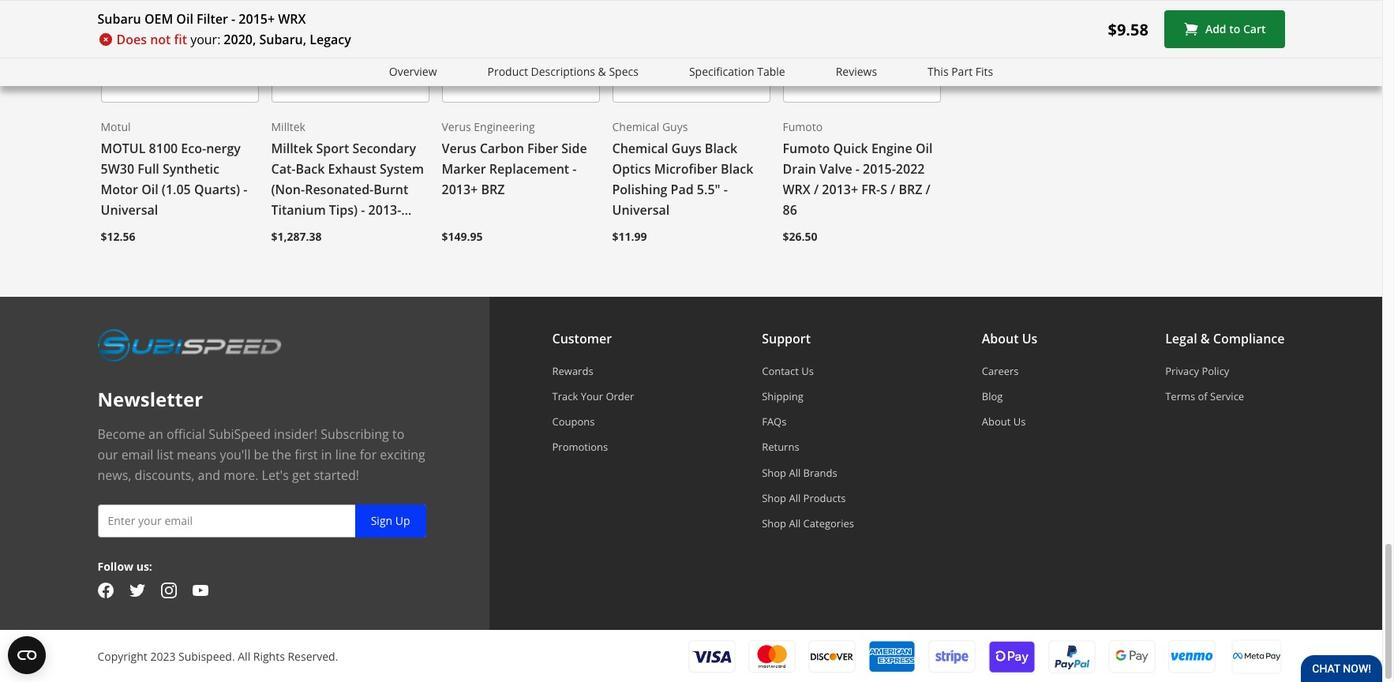 Task type: describe. For each thing, give the bounding box(es) containing it.
0 vertical spatial wrx
[[278, 10, 306, 28]]

- inside "chemical guys chemical guys black optics microfiber black polishing pad 5.5" - universal"
[[724, 181, 728, 198]]

official
[[166, 425, 205, 443]]

universal inside motul motul 8100 eco-nergy 5w30 full synthetic motor oil (1.05 quarts) - universal
[[101, 201, 158, 219]]

legacy
[[310, 31, 351, 48]]

coupons
[[552, 415, 595, 429]]

track your order link
[[552, 389, 634, 403]]

more.
[[224, 466, 258, 484]]

$12.56
[[101, 229, 135, 244]]

become an official subispeed insider! subscribing to our email list means you'll be the first in line for exciting news, discounts, and more. let's get started!
[[97, 425, 425, 484]]

you'll
[[220, 446, 251, 463]]

$1,287.38
[[271, 229, 322, 244]]

privacy policy
[[1165, 364, 1229, 378]]

filter
[[197, 10, 228, 28]]

stripe image
[[928, 640, 975, 673]]

1 fumoto from the top
[[783, 119, 823, 134]]

chebufx_303_5 chemical guys black optics microfiber black polishing pad 5.5", image
[[612, 0, 770, 103]]

up
[[395, 513, 410, 528]]

1 verus from the top
[[442, 119, 471, 134]]

replacement
[[489, 160, 569, 178]]

2023
[[150, 649, 176, 664]]

become
[[97, 425, 145, 443]]

track your order
[[552, 389, 634, 403]]

motul motul 8100 eco-nergy 5w30 full synthetic motor oil (1.05 quarts) - universal
[[101, 119, 247, 219]]

specification
[[689, 64, 754, 79]]

overview link
[[389, 63, 437, 81]]

2 milltek from the top
[[271, 140, 313, 157]]

table
[[757, 64, 785, 79]]

add
[[1205, 22, 1226, 37]]

drain
[[783, 160, 816, 178]]

promotions link
[[552, 440, 634, 454]]

line
[[335, 446, 356, 463]]

amex image
[[868, 640, 915, 673]]

shop all products
[[762, 491, 846, 505]]

2013-
[[368, 201, 401, 219]]

milltek milltek sport secondary cat-back exhaust system (non-resonated-burnt titanium tips) - 2013- 2021 scion fr-s / subaru brz / toyota 86
[[271, 119, 424, 260]]

this
[[928, 64, 948, 79]]

about us link
[[982, 415, 1038, 429]]

customer
[[552, 330, 612, 347]]

shop for shop all brands
[[762, 465, 786, 480]]

instagram logo image
[[161, 583, 176, 598]]

0 vertical spatial guys
[[662, 119, 688, 134]]

s inside fumoto fumoto quick engine oil drain valve - 2015-2022 wrx / 2013+ fr-s / brz / 86
[[880, 181, 887, 198]]

the
[[272, 446, 291, 463]]

support
[[762, 330, 811, 347]]

2015+
[[239, 10, 275, 28]]

this part fits link
[[928, 63, 993, 81]]

fr- inside milltek milltek sport secondary cat-back exhaust system (non-resonated-burnt titanium tips) - 2013- 2021 scion fr-s / subaru brz / toyota 86
[[339, 222, 358, 239]]

product descriptions & specs
[[487, 64, 639, 79]]

chemical guys chemical guys black optics microfiber black polishing pad 5.5" - universal
[[612, 119, 753, 219]]

twitter logo image
[[129, 583, 145, 598]]

0 vertical spatial us
[[1022, 330, 1038, 347]]

0 vertical spatial oil
[[176, 10, 193, 28]]

2013+ inside verus engineering verus carbon fiber side marker replacement - 2013+ brz
[[442, 181, 478, 198]]

engineering
[[474, 119, 535, 134]]

shop all brands
[[762, 465, 837, 480]]

legal
[[1165, 330, 1197, 347]]

news,
[[97, 466, 131, 484]]

brz inside verus engineering verus carbon fiber side marker replacement - 2013+ brz
[[481, 181, 505, 198]]

shop for shop all categories
[[762, 516, 786, 531]]

oem
[[144, 10, 173, 28]]

$149.95
[[442, 229, 483, 244]]

2013+ inside fumoto fumoto quick engine oil drain valve - 2015-2022 wrx / 2013+ fr-s / brz / 86
[[822, 181, 858, 198]]

metapay image
[[1233, 653, 1280, 661]]

started!
[[314, 466, 359, 484]]

descriptions
[[531, 64, 595, 79]]

follow us:
[[97, 559, 152, 574]]

2015-
[[863, 160, 896, 178]]

1 vertical spatial guys
[[671, 140, 702, 157]]

brands
[[803, 465, 837, 480]]

all for categories
[[789, 516, 801, 531]]

fmtf108s-lc-10 fumoto quick engine oil drain valve - 15+ wrx / 13+ ft86 / 14+ forester / 13+ crosstrek / 17+ impreza, image
[[783, 0, 941, 103]]

polishing
[[612, 181, 667, 198]]

facebook logo image
[[97, 583, 113, 598]]

- inside verus engineering verus carbon fiber side marker replacement - 2013+ brz
[[573, 160, 577, 178]]

add to cart button
[[1164, 10, 1285, 48]]

copyright
[[97, 649, 147, 664]]

marker
[[442, 160, 486, 178]]

faqs link
[[762, 415, 854, 429]]

rewards link
[[552, 364, 634, 378]]

2 chemical from the top
[[612, 140, 668, 157]]

86 inside fumoto fumoto quick engine oil drain valve - 2015-2022 wrx / 2013+ fr-s / brz / 86
[[783, 201, 797, 219]]

products
[[803, 491, 846, 505]]

all for products
[[789, 491, 801, 505]]

googlepay image
[[1108, 640, 1155, 674]]

cart
[[1243, 22, 1266, 37]]

your:
[[190, 31, 221, 48]]

scion
[[303, 222, 336, 239]]

get
[[292, 466, 310, 484]]

shop all categories
[[762, 516, 854, 531]]

privacy
[[1165, 364, 1199, 378]]

- inside motul motul 8100 eco-nergy 5w30 full synthetic motor oil (1.05 quarts) - universal
[[243, 181, 247, 198]]

verus engineering verus carbon fiber side marker replacement - 2013+ brz
[[442, 119, 587, 198]]

to inside add to cart button
[[1229, 22, 1240, 37]]

specification table link
[[689, 63, 785, 81]]

youtube logo image
[[192, 583, 208, 598]]

faqs
[[762, 415, 787, 429]]

returns
[[762, 440, 799, 454]]

quick
[[833, 140, 868, 157]]

be
[[254, 446, 269, 463]]

service
[[1210, 389, 1244, 403]]

wrx inside fumoto fumoto quick engine oil drain valve - 2015-2022 wrx / 2013+ fr-s / brz / 86
[[783, 181, 811, 198]]

not
[[150, 31, 171, 48]]

Enter your email text field
[[97, 504, 426, 537]]

1 milltek from the top
[[271, 119, 305, 134]]

oil inside fumoto fumoto quick engine oil drain valve - 2015-2022 wrx / 2013+ fr-s / brz / 86
[[916, 140, 933, 157]]

discounts,
[[135, 466, 195, 484]]

add to cart
[[1205, 22, 1266, 37]]

rights
[[253, 649, 285, 664]]

2 about us from the top
[[982, 415, 1026, 429]]

specs
[[609, 64, 639, 79]]



Task type: vqa. For each thing, say whether or not it's contained in the screenshot.


Task type: locate. For each thing, give the bounding box(es) containing it.
0 horizontal spatial wrx
[[278, 10, 306, 28]]

in
[[321, 446, 332, 463]]

subaru inside milltek milltek sport secondary cat-back exhaust system (non-resonated-burnt titanium tips) - 2013- 2021 scion fr-s / subaru brz / toyota 86
[[376, 222, 420, 239]]

1 vertical spatial fr-
[[339, 222, 358, 239]]

1 vertical spatial subaru
[[376, 222, 420, 239]]

side
[[561, 140, 587, 157]]

us for contact us link
[[801, 364, 814, 378]]

privacy policy link
[[1165, 364, 1285, 378]]

s right scion
[[358, 222, 365, 239]]

fr- down '2015-' at the top right of page
[[861, 181, 880, 198]]

pad
[[671, 181, 694, 198]]

about up careers in the right bottom of the page
[[982, 330, 1019, 347]]

fumoto
[[783, 119, 823, 134], [783, 140, 830, 157]]

0 horizontal spatial brz
[[271, 242, 295, 260]]

shop down shop all products
[[762, 516, 786, 531]]

mtl102782 motul 8100 eco-nergy 5w30 full synthetic motor oil (1.05 quarts) - 2015-2020 wrx / sti, image
[[101, 0, 259, 103]]

shop
[[762, 465, 786, 480], [762, 491, 786, 505], [762, 516, 786, 531]]

1 universal from the left
[[101, 201, 158, 219]]

subispeed logo image
[[97, 328, 281, 361]]

promotions
[[552, 440, 608, 454]]

- down "side"
[[573, 160, 577, 178]]

sku: ssxsb035,,milltek sport secondary cat-back exhaust system, image
[[271, 0, 429, 103]]

exhaust
[[328, 160, 376, 178]]

3 shop from the top
[[762, 516, 786, 531]]

about us down blog link on the right
[[982, 415, 1026, 429]]

exciting
[[380, 446, 425, 463]]

- right tips)
[[361, 201, 365, 219]]

- inside fumoto fumoto quick engine oil drain valve - 2015-2022 wrx / 2013+ fr-s / brz / 86
[[856, 160, 860, 178]]

shop all products link
[[762, 491, 854, 505]]

milltek
[[271, 119, 305, 134], [271, 140, 313, 157]]

oil up fit
[[176, 10, 193, 28]]

1 horizontal spatial s
[[880, 181, 887, 198]]

oil down full
[[141, 181, 158, 198]]

brz inside milltek milltek sport secondary cat-back exhaust system (non-resonated-burnt titanium tips) - 2013- 2021 scion fr-s / subaru brz / toyota 86
[[271, 242, 295, 260]]

full
[[138, 160, 159, 178]]

1 horizontal spatial oil
[[176, 10, 193, 28]]

1 vertical spatial oil
[[916, 140, 933, 157]]

shipping
[[762, 389, 803, 403]]

shop down shop all brands
[[762, 491, 786, 505]]

shop all brands link
[[762, 465, 854, 480]]

2 universal from the left
[[612, 201, 670, 219]]

back
[[296, 160, 325, 178]]

terms of service
[[1165, 389, 1244, 403]]

subaru,
[[259, 31, 306, 48]]

86 right toyota
[[351, 242, 366, 260]]

all down shop all products
[[789, 516, 801, 531]]

2020,
[[224, 31, 256, 48]]

oil
[[176, 10, 193, 28], [916, 140, 933, 157], [141, 181, 158, 198]]

nergy
[[206, 140, 241, 157]]

oil inside motul motul 8100 eco-nergy 5w30 full synthetic motor oil (1.05 quarts) - universal
[[141, 181, 158, 198]]

open widget image
[[8, 636, 46, 674]]

2 vertical spatial shop
[[762, 516, 786, 531]]

1 vertical spatial us
[[801, 364, 814, 378]]

0 vertical spatial s
[[880, 181, 887, 198]]

secondary
[[352, 140, 416, 157]]

vera0141a verus carbon fiber side marker replacement - 2013+ fr-s / brz / 86, image
[[442, 0, 600, 103]]

0 vertical spatial about us
[[982, 330, 1038, 347]]

black up microfiber
[[705, 140, 737, 157]]

means
[[177, 446, 216, 463]]

guys
[[662, 119, 688, 134], [671, 140, 702, 157]]

2013+ down valve
[[822, 181, 858, 198]]

universal down motor
[[101, 201, 158, 219]]

1 vertical spatial &
[[1201, 330, 1210, 347]]

$11.99
[[612, 229, 647, 244]]

1 vertical spatial wrx
[[783, 181, 811, 198]]

1 vertical spatial fumoto
[[783, 140, 830, 157]]

valve
[[820, 160, 852, 178]]

discover image
[[808, 640, 855, 673]]

0 vertical spatial verus
[[442, 119, 471, 134]]

0 horizontal spatial 86
[[351, 242, 366, 260]]

universal inside "chemical guys chemical guys black optics microfiber black polishing pad 5.5" - universal"
[[612, 201, 670, 219]]

venmo image
[[1168, 640, 1215, 674]]

specification table
[[689, 64, 785, 79]]

brz down marker at left top
[[481, 181, 505, 198]]

visa image
[[688, 640, 735, 673]]

0 horizontal spatial subaru
[[97, 10, 141, 28]]

about us up careers link
[[982, 330, 1038, 347]]

1 vertical spatial to
[[392, 425, 404, 443]]

overview
[[389, 64, 437, 79]]

email
[[121, 446, 153, 463]]

subaru up does
[[97, 10, 141, 28]]

eco-
[[181, 140, 206, 157]]

0 vertical spatial black
[[705, 140, 737, 157]]

1 horizontal spatial brz
[[481, 181, 505, 198]]

2 horizontal spatial oil
[[916, 140, 933, 157]]

1 vertical spatial 86
[[351, 242, 366, 260]]

- down quick
[[856, 160, 860, 178]]

all left brands
[[789, 465, 801, 480]]

1 horizontal spatial 86
[[783, 201, 797, 219]]

fits
[[975, 64, 993, 79]]

1 chemical from the top
[[612, 119, 659, 134]]

0 vertical spatial &
[[598, 64, 606, 79]]

2021
[[271, 222, 300, 239]]

2013+ down marker at left top
[[442, 181, 478, 198]]

fiber
[[527, 140, 558, 157]]

0 vertical spatial subaru
[[97, 10, 141, 28]]

sign up button
[[355, 504, 426, 537]]

titanium
[[271, 201, 326, 219]]

brz inside fumoto fumoto quick engine oil drain valve - 2015-2022 wrx / 2013+ fr-s / brz / 86
[[899, 181, 922, 198]]

2 vertical spatial us
[[1013, 415, 1026, 429]]

2 fumoto from the top
[[783, 140, 830, 157]]

does not fit your: 2020, subaru, legacy
[[116, 31, 351, 48]]

us down blog link on the right
[[1013, 415, 1026, 429]]

shop for shop all products
[[762, 491, 786, 505]]

us
[[1022, 330, 1038, 347], [801, 364, 814, 378], [1013, 415, 1026, 429]]

all for brands
[[789, 465, 801, 480]]

black right microfiber
[[721, 160, 753, 178]]

to right add
[[1229, 22, 1240, 37]]

all
[[789, 465, 801, 480], [789, 491, 801, 505], [789, 516, 801, 531], [238, 649, 250, 664]]

to inside become an official subispeed insider! subscribing to our email list means you'll be the first in line for exciting news, discounts, and more. let's get started!
[[392, 425, 404, 443]]

1 horizontal spatial 2013+
[[822, 181, 858, 198]]

$9.58
[[1108, 19, 1148, 40]]

subscribing
[[321, 425, 389, 443]]

subispeed
[[208, 425, 271, 443]]

2 shop from the top
[[762, 491, 786, 505]]

0 horizontal spatial fr-
[[339, 222, 358, 239]]

- inside milltek milltek sport secondary cat-back exhaust system (non-resonated-burnt titanium tips) - 2013- 2021 scion fr-s / subaru brz / toyota 86
[[361, 201, 365, 219]]

all down shop all brands
[[789, 491, 801, 505]]

all left rights
[[238, 649, 250, 664]]

1 about us from the top
[[982, 330, 1038, 347]]

an
[[148, 425, 163, 443]]

fr- down tips)
[[339, 222, 358, 239]]

contact
[[762, 364, 799, 378]]

1 horizontal spatial &
[[1201, 330, 1210, 347]]

1 vertical spatial chemical
[[612, 140, 668, 157]]

1 vertical spatial about us
[[982, 415, 1026, 429]]

& left specs
[[598, 64, 606, 79]]

1 horizontal spatial subaru
[[376, 222, 420, 239]]

terms of service link
[[1165, 389, 1285, 403]]

0 horizontal spatial &
[[598, 64, 606, 79]]

subaru oem oil filter - 2015+ wrx
[[97, 10, 306, 28]]

order
[[606, 389, 634, 403]]

optics
[[612, 160, 651, 178]]

0 horizontal spatial to
[[392, 425, 404, 443]]

fr-
[[861, 181, 880, 198], [339, 222, 358, 239]]

1 vertical spatial milltek
[[271, 140, 313, 157]]

1 vertical spatial black
[[721, 160, 753, 178]]

does
[[116, 31, 147, 48]]

2 about from the top
[[982, 415, 1011, 429]]

shipping link
[[762, 389, 854, 403]]

paypal image
[[1048, 640, 1095, 674]]

- right quarts)
[[243, 181, 247, 198]]

returns link
[[762, 440, 854, 454]]

engine
[[871, 140, 912, 157]]

0 vertical spatial fumoto
[[783, 119, 823, 134]]

0 horizontal spatial oil
[[141, 181, 158, 198]]

newsletter
[[97, 386, 203, 412]]

shop down returns
[[762, 465, 786, 480]]

0 vertical spatial chemical
[[612, 119, 659, 134]]

subaru down 2013-
[[376, 222, 420, 239]]

brz down 2021
[[271, 242, 295, 260]]

2 verus from the top
[[442, 140, 476, 157]]

brz down the 2022
[[899, 181, 922, 198]]

86 inside milltek milltek sport secondary cat-back exhaust system (non-resonated-burnt titanium tips) - 2013- 2021 scion fr-s / subaru brz / toyota 86
[[351, 242, 366, 260]]

1 shop from the top
[[762, 465, 786, 480]]

brz
[[481, 181, 505, 198], [899, 181, 922, 198], [271, 242, 295, 260]]

black
[[705, 140, 737, 157], [721, 160, 753, 178]]

1 horizontal spatial universal
[[612, 201, 670, 219]]

1 about from the top
[[982, 330, 1019, 347]]

sport
[[316, 140, 349, 157]]

track
[[552, 389, 578, 403]]

our
[[97, 446, 118, 463]]

verus
[[442, 119, 471, 134], [442, 140, 476, 157]]

0 horizontal spatial 2013+
[[442, 181, 478, 198]]

0 vertical spatial milltek
[[271, 119, 305, 134]]

2 2013+ from the left
[[822, 181, 858, 198]]

tips)
[[329, 201, 358, 219]]

to up exciting
[[392, 425, 404, 443]]

0 horizontal spatial universal
[[101, 201, 158, 219]]

86 up $26.50
[[783, 201, 797, 219]]

2 horizontal spatial brz
[[899, 181, 922, 198]]

mastercard image
[[748, 640, 795, 673]]

careers link
[[982, 364, 1038, 378]]

fr- inside fumoto fumoto quick engine oil drain valve - 2015-2022 wrx / 2013+ fr-s / brz / 86
[[861, 181, 880, 198]]

us:
[[136, 559, 152, 574]]

1 vertical spatial shop
[[762, 491, 786, 505]]

follow
[[97, 559, 133, 574]]

cat-
[[271, 160, 296, 178]]

1 vertical spatial s
[[358, 222, 365, 239]]

1 horizontal spatial fr-
[[861, 181, 880, 198]]

compliance
[[1213, 330, 1285, 347]]

contact us
[[762, 364, 814, 378]]

1 vertical spatial about
[[982, 415, 1011, 429]]

$26.50
[[783, 229, 817, 244]]

fit
[[174, 31, 187, 48]]

1 horizontal spatial wrx
[[783, 181, 811, 198]]

copyright 2023 subispeed. all rights reserved.
[[97, 649, 338, 664]]

this part fits
[[928, 64, 993, 79]]

0 vertical spatial to
[[1229, 22, 1240, 37]]

2022
[[896, 160, 925, 178]]

s down '2015-' at the top right of page
[[880, 181, 887, 198]]

about down blog
[[982, 415, 1011, 429]]

- up does not fit your: 2020, subaru, legacy
[[231, 10, 235, 28]]

2 vertical spatial oil
[[141, 181, 158, 198]]

oil up the 2022
[[916, 140, 933, 157]]

subaru
[[97, 10, 141, 28], [376, 222, 420, 239]]

carbon
[[480, 140, 524, 157]]

0 vertical spatial shop
[[762, 465, 786, 480]]

toyota
[[306, 242, 348, 260]]

- right the 5.5"
[[724, 181, 728, 198]]

1 vertical spatial verus
[[442, 140, 476, 157]]

shoppay image
[[988, 640, 1035, 674]]

rewards
[[552, 364, 593, 378]]

product descriptions & specs link
[[487, 63, 639, 81]]

8100
[[149, 140, 178, 157]]

product
[[487, 64, 528, 79]]

us for about us link
[[1013, 415, 1026, 429]]

reserved.
[[288, 649, 338, 664]]

us up careers link
[[1022, 330, 1038, 347]]

0 vertical spatial about
[[982, 330, 1019, 347]]

1 horizontal spatial to
[[1229, 22, 1240, 37]]

wrx up subaru,
[[278, 10, 306, 28]]

wrx down the drain
[[783, 181, 811, 198]]

us up the shipping link
[[801, 364, 814, 378]]

insider!
[[274, 425, 317, 443]]

1 2013+ from the left
[[442, 181, 478, 198]]

s inside milltek milltek sport secondary cat-back exhaust system (non-resonated-burnt titanium tips) - 2013- 2021 scion fr-s / subaru brz / toyota 86
[[358, 222, 365, 239]]

motul
[[101, 140, 146, 157]]

& right legal
[[1201, 330, 1210, 347]]

blog link
[[982, 389, 1038, 403]]

fumoto fumoto quick engine oil drain valve - 2015-2022 wrx / 2013+ fr-s / brz / 86
[[783, 119, 933, 219]]

universal down polishing at the top left of page
[[612, 201, 670, 219]]

0 vertical spatial 86
[[783, 201, 797, 219]]

0 vertical spatial fr-
[[861, 181, 880, 198]]

0 horizontal spatial s
[[358, 222, 365, 239]]

resonated-
[[305, 181, 374, 198]]



